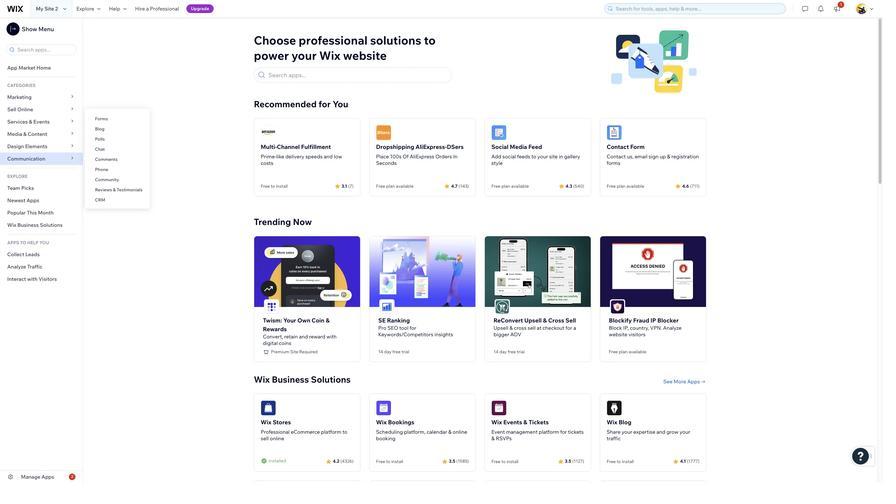 Task type: describe. For each thing, give the bounding box(es) containing it.
& left rsvps
[[491, 435, 495, 442]]

plan for contact
[[617, 183, 625, 189]]

feeds
[[517, 153, 530, 160]]

1 button
[[829, 0, 845, 17]]

manage apps
[[21, 474, 54, 480]]

twism: your own coin & rewards icon image
[[265, 300, 279, 314]]

traffic
[[27, 264, 42, 270]]

aliexpress-
[[415, 143, 447, 150]]

visitors
[[629, 331, 646, 338]]

my site 2
[[36, 5, 58, 12]]

twism: your own coin & rewards poster image
[[254, 236, 360, 307]]

dsers
[[447, 143, 464, 150]]

free for social media feed
[[491, 183, 500, 189]]

se ranking pro seo tool for keywords/competitors insights
[[378, 317, 453, 338]]

a inside reconvert upsell & cross sell upsell & cross sell at checkout for a bigger aov
[[573, 325, 576, 331]]

forms
[[95, 116, 108, 121]]

3.5 for tickets
[[565, 459, 571, 464]]

with inside sidebar element
[[27, 276, 37, 282]]

registration
[[671, 153, 699, 160]]

apps to help you
[[7, 240, 49, 246]]

available for form
[[626, 183, 644, 189]]

categories
[[7, 83, 36, 88]]

team
[[7, 185, 20, 191]]

free to install for your
[[607, 459, 634, 464]]

newest apps
[[7, 197, 39, 204]]

1 horizontal spatial business
[[272, 374, 309, 385]]

3.5 (1585)
[[449, 459, 469, 464]]

14 day free trial for reconvert
[[494, 349, 525, 355]]

channel
[[277, 143, 300, 150]]

a inside the hire a professional link
[[146, 5, 149, 12]]

wix inside wix events & tickets event management platform for tickets & rsvps
[[491, 419, 502, 426]]

social
[[502, 153, 516, 160]]

website inside blockify fraud ip blocker block ip, country, vpn. analyze website visitors
[[609, 331, 627, 338]]

0 vertical spatial 2
[[55, 5, 58, 12]]

(1127)
[[572, 459, 584, 464]]

cross
[[514, 325, 527, 331]]

dropshipping aliexpress-dsers place 100s of aliexpress orders in seconds
[[376, 143, 464, 166]]

prime-
[[261, 153, 276, 160]]

free to install for prime-
[[261, 183, 288, 189]]

blocker
[[657, 317, 679, 324]]

free for contact form
[[607, 183, 616, 189]]

low
[[334, 153, 342, 160]]

community link
[[85, 174, 150, 186]]

home
[[36, 65, 51, 71]]

menu
[[38, 25, 54, 33]]

rewards
[[263, 326, 287, 333]]

to down traffic
[[617, 459, 621, 464]]

& down reconvert
[[509, 325, 513, 331]]

multi-channel fulfillment logo image
[[261, 125, 276, 140]]

style
[[491, 160, 503, 166]]

analyze traffic link
[[0, 261, 83, 273]]

2 contact from the top
[[607, 153, 626, 160]]

more
[[674, 378, 686, 385]]

wix blog logo image
[[607, 401, 622, 416]]

cross
[[548, 317, 564, 324]]

you
[[39, 240, 49, 246]]

apps for newest apps
[[27, 197, 39, 204]]

wix inside wix stores professional ecommerce platform to sell online
[[261, 419, 271, 426]]

sell online link
[[0, 103, 83, 116]]

content
[[28, 131, 47, 137]]

reconvert
[[494, 317, 523, 324]]

design
[[7, 143, 24, 150]]

available for aliexpress-
[[396, 183, 414, 189]]

interact
[[7, 276, 26, 282]]

gallery
[[564, 153, 580, 160]]

1 horizontal spatial wix business solutions
[[254, 374, 351, 385]]

free to install for tickets
[[491, 459, 519, 464]]

apps for manage apps
[[42, 474, 54, 480]]

se ranking icon image
[[380, 300, 394, 314]]

professional for a
[[150, 5, 179, 12]]

wix bookings scheduling platform, calendar & online booking
[[376, 419, 467, 442]]

upgrade button
[[187, 4, 213, 13]]

services
[[7, 119, 28, 125]]

to inside wix stores professional ecommerce platform to sell online
[[342, 429, 347, 435]]

contact form logo image
[[607, 125, 622, 140]]

business inside 'link'
[[17, 222, 39, 228]]

day for reconvert
[[499, 349, 507, 355]]

market
[[18, 65, 35, 71]]

free to install for platform,
[[376, 459, 403, 464]]

crm link
[[85, 194, 150, 206]]

social
[[491, 143, 508, 150]]

search apps... field inside sidebar element
[[15, 45, 74, 55]]

visitors
[[39, 276, 57, 282]]

bookings
[[388, 419, 414, 426]]

free for dropshipping aliexpress-dsers
[[376, 183, 385, 189]]

blog link
[[85, 123, 150, 135]]

Search for tools, apps, help & more... field
[[614, 4, 783, 14]]

vpn.
[[650, 325, 662, 331]]

4.6 (711)
[[682, 183, 700, 189]]

testimonials
[[117, 187, 142, 193]]

3.5 for platform,
[[449, 459, 455, 464]]

ranking
[[387, 317, 410, 324]]

month
[[38, 210, 54, 216]]

online inside wix stores professional ecommerce platform to sell online
[[270, 435, 284, 442]]

sell inside wix stores professional ecommerce platform to sell online
[[261, 435, 269, 442]]

to down 'costs'
[[271, 183, 275, 189]]

forms
[[607, 160, 620, 166]]

for inside se ranking pro seo tool for keywords/competitors insights
[[410, 325, 416, 331]]

your inside social media feed add social feeds to your site in gallery style
[[537, 153, 548, 160]]

picks
[[21, 185, 34, 191]]

wix inside wix bookings scheduling platform, calendar & online booking
[[376, 419, 387, 426]]

free for multi-channel fulfillment
[[261, 183, 270, 189]]

reconvert upsell & cross sell icon image
[[495, 300, 509, 314]]

design elements link
[[0, 140, 83, 153]]

communication
[[7, 156, 46, 162]]

100s
[[390, 153, 401, 160]]

country,
[[630, 325, 649, 331]]

app market home
[[7, 65, 51, 71]]

popular
[[7, 210, 26, 216]]

sell inside sell online link
[[7, 106, 16, 113]]

newest
[[7, 197, 25, 204]]

install for tickets
[[507, 459, 519, 464]]

leads
[[25, 251, 40, 258]]

you
[[333, 99, 348, 110]]

trending
[[254, 216, 291, 227]]

& inside wix bookings scheduling platform, calendar & online booking
[[448, 429, 452, 435]]

1 horizontal spatial solutions
[[311, 374, 351, 385]]

wix inside choose professional solutions to power your wix website
[[319, 48, 340, 63]]

1
[[840, 2, 842, 7]]

free for wix bookings
[[376, 459, 385, 464]]

wix inside wix blog share your expertise and grow your traffic
[[607, 419, 617, 426]]

fraud
[[633, 317, 649, 324]]

calendar
[[427, 429, 447, 435]]

& up media & content
[[29, 119, 32, 125]]

power
[[254, 48, 289, 63]]

wix stores professional ecommerce platform to sell online
[[261, 419, 347, 442]]

stores
[[273, 419, 291, 426]]

communication link
[[0, 153, 83, 165]]

1 contact from the top
[[607, 143, 629, 150]]

day for se
[[384, 349, 391, 355]]

popular this month
[[7, 210, 54, 216]]

plan for social
[[501, 183, 510, 189]]

analyze inside blockify fraud ip blocker block ip, country, vpn. analyze website visitors
[[663, 325, 682, 331]]

to down rsvps
[[501, 459, 506, 464]]

forms link
[[85, 113, 150, 125]]

costs
[[261, 160, 273, 166]]

reconvert upsell & cross sell poster image
[[485, 236, 591, 307]]

sidebar element
[[0, 17, 83, 483]]

ip,
[[623, 325, 629, 331]]

app market home link
[[0, 62, 83, 74]]

social media feed logo image
[[491, 125, 507, 140]]

with inside twism: your own coin & rewards convert, retain and reward with digital coins
[[326, 333, 337, 340]]

(1585)
[[456, 459, 469, 464]]

trial for ranking
[[401, 349, 409, 355]]

free down block
[[609, 349, 618, 355]]

& down community link
[[113, 187, 116, 193]]

own
[[297, 317, 310, 324]]

your right grow
[[680, 429, 690, 435]]

platform inside wix events & tickets event management platform for tickets & rsvps
[[539, 429, 559, 435]]

free for wix blog
[[607, 459, 616, 464]]

wix events & tickets logo image
[[491, 401, 507, 416]]

blockify fraud ip blocker poster image
[[600, 236, 706, 307]]

for left you
[[319, 99, 331, 110]]



Task type: vqa. For each thing, say whether or not it's contained in the screenshot.
the rightmost GETTING STARTED icon
no



Task type: locate. For each thing, give the bounding box(es) containing it.
hire a professional
[[135, 5, 179, 12]]

media inside social media feed add social feeds to your site in gallery style
[[510, 143, 527, 150]]

website down solutions
[[343, 48, 387, 63]]

for inside wix events & tickets event management platform for tickets & rsvps
[[560, 429, 567, 435]]

events up media & content link
[[33, 119, 50, 125]]

1 horizontal spatial 14 day free trial
[[494, 349, 525, 355]]

community
[[95, 177, 119, 182]]

2 horizontal spatial and
[[656, 429, 665, 435]]

0 vertical spatial professional
[[150, 5, 179, 12]]

1 horizontal spatial analyze
[[663, 325, 682, 331]]

1 trial from the left
[[401, 349, 409, 355]]

0 horizontal spatial analyze
[[7, 264, 26, 270]]

sell left "at"
[[528, 325, 536, 331]]

app
[[7, 65, 17, 71]]

online right calendar
[[453, 429, 467, 435]]

0 horizontal spatial 2
[[55, 5, 58, 12]]

1 vertical spatial professional
[[261, 429, 290, 435]]

in
[[453, 153, 458, 160]]

platform inside wix stores professional ecommerce platform to sell online
[[321, 429, 341, 435]]

explore
[[7, 174, 28, 179]]

1 horizontal spatial sell
[[565, 317, 576, 324]]

solutions inside wix business solutions 'link'
[[40, 222, 63, 228]]

14 day free trial for se
[[378, 349, 409, 355]]

wix blog share your expertise and grow your traffic
[[607, 419, 690, 442]]

wix down popular
[[7, 222, 16, 228]]

a
[[146, 5, 149, 12], [573, 325, 576, 331]]

1 horizontal spatial with
[[326, 333, 337, 340]]

free to install down 'costs'
[[261, 183, 288, 189]]

0 horizontal spatial sell
[[7, 106, 16, 113]]

2 3.5 from the left
[[565, 459, 571, 464]]

0 horizontal spatial professional
[[150, 5, 179, 12]]

free down forms in the top right of the page
[[607, 183, 616, 189]]

wix inside 'link'
[[7, 222, 16, 228]]

& inside twism: your own coin & rewards convert, retain and reward with digital coins
[[326, 317, 330, 324]]

0 horizontal spatial trial
[[401, 349, 409, 355]]

0 horizontal spatial and
[[299, 333, 308, 340]]

1 horizontal spatial platform
[[539, 429, 559, 435]]

convert,
[[263, 333, 283, 340]]

solutions down month
[[40, 222, 63, 228]]

free down style
[[491, 183, 500, 189]]

2
[[55, 5, 58, 12], [71, 475, 73, 479]]

wix up wix stores logo
[[254, 374, 270, 385]]

plan down ip,
[[619, 349, 628, 355]]

1 horizontal spatial trial
[[517, 349, 525, 355]]

free down seconds
[[376, 183, 385, 189]]

dropshipping aliexpress-dsers logo image
[[376, 125, 391, 140]]

your inside choose professional solutions to power your wix website
[[291, 48, 317, 63]]

free plan available for dropshipping
[[376, 183, 414, 189]]

& inside the contact form contact us, email sign up & registration forms
[[667, 153, 670, 160]]

see
[[663, 378, 672, 385]]

to right solutions
[[424, 33, 436, 48]]

4.2
[[333, 459, 339, 464]]

free plan available down style
[[491, 183, 529, 189]]

install down rsvps
[[507, 459, 519, 464]]

a right checkout
[[573, 325, 576, 331]]

apps
[[7, 240, 19, 246]]

0 vertical spatial business
[[17, 222, 39, 228]]

2 inside sidebar element
[[71, 475, 73, 479]]

free to install down traffic
[[607, 459, 634, 464]]

plan down style
[[501, 183, 510, 189]]

platform right ecommerce
[[321, 429, 341, 435]]

1 horizontal spatial 3.5
[[565, 459, 571, 464]]

free plan available down seconds
[[376, 183, 414, 189]]

1 horizontal spatial search apps... field
[[266, 68, 448, 82]]

1 vertical spatial and
[[299, 333, 308, 340]]

to inside social media feed add social feeds to your site in gallery style
[[531, 153, 536, 160]]

trial down aov
[[517, 349, 525, 355]]

0 horizontal spatial free
[[392, 349, 401, 355]]

professional inside wix stores professional ecommerce platform to sell online
[[261, 429, 290, 435]]

wix up scheduling
[[376, 419, 387, 426]]

sign
[[649, 153, 659, 160]]

block
[[609, 325, 622, 331]]

1 vertical spatial 2
[[71, 475, 73, 479]]

2 free from the left
[[508, 349, 516, 355]]

0 horizontal spatial a
[[146, 5, 149, 12]]

analyze inside 'link'
[[7, 264, 26, 270]]

0 vertical spatial contact
[[607, 143, 629, 150]]

0 vertical spatial blog
[[95, 126, 104, 132]]

1 horizontal spatial and
[[324, 153, 333, 160]]

0 horizontal spatial apps
[[27, 197, 39, 204]]

twism: your own coin & rewards convert, retain and reward with digital coins
[[263, 317, 337, 347]]

2 14 from the left
[[494, 349, 498, 355]]

0 vertical spatial website
[[343, 48, 387, 63]]

my
[[36, 5, 43, 12]]

0 horizontal spatial search apps... field
[[15, 45, 74, 55]]

free down 'costs'
[[261, 183, 270, 189]]

form
[[630, 143, 645, 150]]

available down us,
[[626, 183, 644, 189]]

for left tickets
[[560, 429, 567, 435]]

this
[[27, 210, 37, 216]]

14 for reconvert
[[494, 349, 498, 355]]

reward
[[309, 333, 325, 340]]

0 vertical spatial a
[[146, 5, 149, 12]]

& left content
[[23, 131, 27, 137]]

free down booking
[[376, 459, 385, 464]]

1 horizontal spatial 2
[[71, 475, 73, 479]]

1 horizontal spatial professional
[[261, 429, 290, 435]]

business down popular this month
[[17, 222, 39, 228]]

analyze down the blocker on the right bottom
[[663, 325, 682, 331]]

seo
[[387, 325, 398, 331]]

available down visitors
[[629, 349, 646, 355]]

0 horizontal spatial with
[[27, 276, 37, 282]]

to down booking
[[386, 459, 390, 464]]

keywords/competitors
[[378, 331, 433, 338]]

wix up event
[[491, 419, 502, 426]]

help
[[109, 5, 120, 12]]

1 vertical spatial blog
[[619, 419, 631, 426]]

& left cross
[[543, 317, 547, 324]]

1 platform from the left
[[321, 429, 341, 435]]

0 vertical spatial site
[[44, 5, 54, 12]]

4.1
[[680, 459, 686, 464]]

3.5 left the (1585)
[[449, 459, 455, 464]]

to inside choose professional solutions to power your wix website
[[424, 33, 436, 48]]

(143)
[[459, 183, 469, 189]]

and inside wix blog share your expertise and grow your traffic
[[656, 429, 665, 435]]

trial for upsell
[[517, 349, 525, 355]]

comments link
[[85, 153, 150, 166]]

2 day from the left
[[499, 349, 507, 355]]

like
[[276, 153, 284, 160]]

1 vertical spatial upsell
[[494, 325, 508, 331]]

1 vertical spatial sell
[[261, 435, 269, 442]]

free plan available for social
[[491, 183, 529, 189]]

0 vertical spatial wix business solutions
[[7, 222, 63, 228]]

and inside multi-channel fulfillment prime-like delivery speeds and low costs
[[324, 153, 333, 160]]

0 vertical spatial sell
[[528, 325, 536, 331]]

professional
[[299, 33, 368, 48]]

solutions
[[370, 33, 421, 48]]

14 down pro
[[378, 349, 383, 355]]

free
[[261, 183, 270, 189], [376, 183, 385, 189], [491, 183, 500, 189], [607, 183, 616, 189], [609, 349, 618, 355], [376, 459, 385, 464], [491, 459, 500, 464], [607, 459, 616, 464]]

0 horizontal spatial media
[[7, 131, 22, 137]]

search apps... field up home
[[15, 45, 74, 55]]

0 horizontal spatial site
[[44, 5, 54, 12]]

2 trial from the left
[[517, 349, 525, 355]]

tickets
[[568, 429, 584, 435]]

1 horizontal spatial site
[[290, 349, 298, 355]]

0 horizontal spatial blog
[[95, 126, 104, 132]]

for inside reconvert upsell & cross sell upsell & cross sell at checkout for a bigger aov
[[566, 325, 572, 331]]

events inside wix events & tickets event management platform for tickets & rsvps
[[503, 419, 522, 426]]

and left 'low'
[[324, 153, 333, 160]]

0 vertical spatial upsell
[[524, 317, 542, 324]]

0 horizontal spatial events
[[33, 119, 50, 125]]

add
[[491, 153, 501, 160]]

1 vertical spatial with
[[326, 333, 337, 340]]

& right calendar
[[448, 429, 452, 435]]

sell
[[7, 106, 16, 113], [565, 317, 576, 324]]

and left grow
[[656, 429, 665, 435]]

free plan available for contact
[[607, 183, 644, 189]]

1 vertical spatial a
[[573, 325, 576, 331]]

free for se
[[392, 349, 401, 355]]

2 right 'my'
[[55, 5, 58, 12]]

1 horizontal spatial media
[[510, 143, 527, 150]]

wix down wix stores logo
[[261, 419, 271, 426]]

apps right 'manage'
[[42, 474, 54, 480]]

plan for dropshipping
[[386, 183, 395, 189]]

0 vertical spatial with
[[27, 276, 37, 282]]

sell online
[[7, 106, 33, 113]]

see more apps button
[[663, 378, 706, 385]]

1 horizontal spatial upsell
[[524, 317, 542, 324]]

sell right cross
[[565, 317, 576, 324]]

apps up the this
[[27, 197, 39, 204]]

4.2 (4326)
[[333, 459, 354, 464]]

online down stores
[[270, 435, 284, 442]]

14 day free trial down keywords/competitors
[[378, 349, 409, 355]]

place
[[376, 153, 389, 160]]

coin
[[312, 317, 324, 324]]

seconds
[[376, 160, 397, 166]]

2 vertical spatial and
[[656, 429, 665, 435]]

0 horizontal spatial platform
[[321, 429, 341, 435]]

contact down contact form logo in the right of the page
[[607, 143, 629, 150]]

manage
[[21, 474, 40, 480]]

1 3.5 from the left
[[449, 459, 455, 464]]

your left site
[[537, 153, 548, 160]]

blog up share
[[619, 419, 631, 426]]

sell down wix stores logo
[[261, 435, 269, 442]]

1 horizontal spatial day
[[499, 349, 507, 355]]

1 horizontal spatial sell
[[528, 325, 536, 331]]

contact form contact us, email sign up & registration forms
[[607, 143, 699, 166]]

site for my
[[44, 5, 54, 12]]

chat
[[95, 147, 105, 152]]

to down feed
[[531, 153, 536, 160]]

apps right more
[[687, 378, 700, 385]]

0 horizontal spatial 14
[[378, 349, 383, 355]]

professional inside the hire a professional link
[[150, 5, 179, 12]]

contact
[[607, 143, 629, 150], [607, 153, 626, 160]]

install for platform,
[[391, 459, 403, 464]]

retain
[[284, 333, 298, 340]]

install for prime-
[[276, 183, 288, 189]]

and right retain
[[299, 333, 308, 340]]

available down seconds
[[396, 183, 414, 189]]

bigger
[[494, 331, 509, 338]]

plan down forms in the top right of the page
[[617, 183, 625, 189]]

install for your
[[622, 459, 634, 464]]

fulfillment
[[301, 143, 331, 150]]

of
[[403, 153, 409, 160]]

install down 'like'
[[276, 183, 288, 189]]

trial
[[401, 349, 409, 355], [517, 349, 525, 355]]

site right 'my'
[[44, 5, 54, 12]]

1 day from the left
[[384, 349, 391, 355]]

wix down 'professional' at the left top of the page
[[319, 48, 340, 63]]

14 down bigger
[[494, 349, 498, 355]]

1 vertical spatial site
[[290, 349, 298, 355]]

day down seo
[[384, 349, 391, 355]]

1 vertical spatial solutions
[[311, 374, 351, 385]]

1 horizontal spatial 14
[[494, 349, 498, 355]]

1 vertical spatial contact
[[607, 153, 626, 160]]

free to install down rsvps
[[491, 459, 519, 464]]

sell inside reconvert upsell & cross sell upsell & cross sell at checkout for a bigger aov
[[565, 317, 576, 324]]

reviews
[[95, 187, 112, 193]]

0 vertical spatial analyze
[[7, 264, 26, 270]]

& right up
[[667, 153, 670, 160]]

ip
[[650, 317, 656, 324]]

platform down tickets
[[539, 429, 559, 435]]

recommended
[[254, 99, 317, 110]]

0 horizontal spatial website
[[343, 48, 387, 63]]

1 horizontal spatial events
[[503, 419, 522, 426]]

1 vertical spatial business
[[272, 374, 309, 385]]

twism:
[[263, 317, 282, 324]]

free to install down booking
[[376, 459, 403, 464]]

sell inside reconvert upsell & cross sell upsell & cross sell at checkout for a bigger aov
[[528, 325, 536, 331]]

media up feeds
[[510, 143, 527, 150]]

solutions down required
[[311, 374, 351, 385]]

reviews & testimonials
[[95, 187, 142, 193]]

platform,
[[404, 429, 425, 435]]

team picks
[[7, 185, 34, 191]]

install down booking
[[391, 459, 403, 464]]

1 vertical spatial analyze
[[663, 325, 682, 331]]

events up management
[[503, 419, 522, 426]]

0 horizontal spatial upsell
[[494, 325, 508, 331]]

hire a professional link
[[131, 0, 183, 17]]

premium
[[271, 349, 289, 355]]

blog inside wix blog share your expertise and grow your traffic
[[619, 419, 631, 426]]

premium site required
[[271, 349, 318, 355]]

1 horizontal spatial online
[[453, 429, 467, 435]]

0 vertical spatial apps
[[27, 197, 39, 204]]

(7)
[[348, 183, 354, 189]]

share
[[607, 429, 621, 435]]

for right checkout
[[566, 325, 572, 331]]

grow
[[666, 429, 678, 435]]

professional down stores
[[261, 429, 290, 435]]

0 horizontal spatial wix business solutions
[[7, 222, 63, 228]]

and inside twism: your own coin & rewards convert, retain and reward with digital coins
[[299, 333, 308, 340]]

wix bookings logo image
[[376, 401, 391, 416]]

0 vertical spatial sell
[[7, 106, 16, 113]]

2 platform from the left
[[539, 429, 559, 435]]

free for reconvert
[[508, 349, 516, 355]]

3.1
[[342, 183, 347, 189]]

1 vertical spatial sell
[[565, 317, 576, 324]]

interact with visitors
[[7, 276, 57, 282]]

1 vertical spatial wix business solutions
[[254, 374, 351, 385]]

dropshipping
[[376, 143, 414, 150]]

install down expertise
[[622, 459, 634, 464]]

1 vertical spatial search apps... field
[[266, 68, 448, 82]]

0 horizontal spatial online
[[270, 435, 284, 442]]

wix business solutions down required
[[254, 374, 351, 385]]

upsell
[[524, 317, 542, 324], [494, 325, 508, 331]]

trial down keywords/competitors
[[401, 349, 409, 355]]

& right the coin
[[326, 317, 330, 324]]

1 free from the left
[[392, 349, 401, 355]]

0 vertical spatial media
[[7, 131, 22, 137]]

0 vertical spatial events
[[33, 119, 50, 125]]

with right the reward
[[326, 333, 337, 340]]

digital
[[263, 340, 278, 347]]

for right tool
[[410, 325, 416, 331]]

3.5 left (1127)
[[565, 459, 571, 464]]

professional for stores
[[261, 429, 290, 435]]

popular this month link
[[0, 207, 83, 219]]

1 horizontal spatial apps
[[42, 474, 54, 480]]

1 vertical spatial website
[[609, 331, 627, 338]]

media inside media & content link
[[7, 131, 22, 137]]

free down rsvps
[[491, 459, 500, 464]]

tickets
[[529, 419, 549, 426]]

se ranking poster image
[[370, 236, 475, 307]]

plan
[[386, 183, 395, 189], [501, 183, 510, 189], [617, 183, 625, 189], [619, 349, 628, 355]]

website inside choose professional solutions to power your wix website
[[343, 48, 387, 63]]

1 horizontal spatial a
[[573, 325, 576, 331]]

1 14 day free trial from the left
[[378, 349, 409, 355]]

free plan available down visitors
[[609, 349, 646, 355]]

collect
[[7, 251, 24, 258]]

0 horizontal spatial solutions
[[40, 222, 63, 228]]

14 for se
[[378, 349, 383, 355]]

1 vertical spatial apps
[[687, 378, 700, 385]]

3.1 (7)
[[342, 183, 354, 189]]

0 horizontal spatial 14 day free trial
[[378, 349, 409, 355]]

insights
[[434, 331, 453, 338]]

0 vertical spatial search apps... field
[[15, 45, 74, 55]]

free plan available down forms in the top right of the page
[[607, 183, 644, 189]]

to up 4.2 (4326)
[[342, 429, 347, 435]]

14 day free trial down aov
[[494, 349, 525, 355]]

online inside wix bookings scheduling platform, calendar & online booking
[[453, 429, 467, 435]]

free
[[392, 349, 401, 355], [508, 349, 516, 355]]

1 horizontal spatial website
[[609, 331, 627, 338]]

site for premium
[[290, 349, 298, 355]]

wix
[[319, 48, 340, 63], [7, 222, 16, 228], [254, 374, 270, 385], [261, 419, 271, 426], [376, 419, 387, 426], [491, 419, 502, 426], [607, 419, 617, 426]]

2 vertical spatial apps
[[42, 474, 54, 480]]

management
[[506, 429, 538, 435]]

1 horizontal spatial free
[[508, 349, 516, 355]]

0 horizontal spatial day
[[384, 349, 391, 355]]

blockify fraud ip blocker icon image
[[611, 300, 624, 314]]

events inside sidebar element
[[33, 119, 50, 125]]

site down coins
[[290, 349, 298, 355]]

0 horizontal spatial business
[[17, 222, 39, 228]]

free for wix events & tickets
[[491, 459, 500, 464]]

expertise
[[633, 429, 655, 435]]

0 horizontal spatial sell
[[261, 435, 269, 442]]

0 horizontal spatial 3.5
[[449, 459, 455, 464]]

sell left online
[[7, 106, 16, 113]]

2 14 day free trial from the left
[[494, 349, 525, 355]]

1 vertical spatial events
[[503, 419, 522, 426]]

& up management
[[523, 419, 527, 426]]

Search apps... field
[[15, 45, 74, 55], [266, 68, 448, 82]]

2 horizontal spatial apps
[[687, 378, 700, 385]]

available for media
[[511, 183, 529, 189]]

analyze up interact
[[7, 264, 26, 270]]

1 vertical spatial media
[[510, 143, 527, 150]]

to
[[424, 33, 436, 48], [531, 153, 536, 160], [271, 183, 275, 189], [342, 429, 347, 435], [386, 459, 390, 464], [501, 459, 506, 464], [617, 459, 621, 464]]

1 14 from the left
[[378, 349, 383, 355]]

0 vertical spatial solutions
[[40, 222, 63, 228]]

site
[[549, 153, 558, 160]]

wix business solutions down the this
[[7, 222, 63, 228]]

polls link
[[85, 133, 150, 145]]

your right share
[[622, 429, 632, 435]]

wix business solutions inside 'link'
[[7, 222, 63, 228]]

day down bigger
[[499, 349, 507, 355]]

blog up polls
[[95, 126, 104, 132]]

0 vertical spatial and
[[324, 153, 333, 160]]

collect leads link
[[0, 248, 83, 261]]

a right 'hire'
[[146, 5, 149, 12]]

team picks link
[[0, 182, 83, 194]]

coins
[[279, 340, 291, 347]]

wix stores logo image
[[261, 401, 276, 416]]

business down premium site required
[[272, 374, 309, 385]]

1 horizontal spatial blog
[[619, 419, 631, 426]]



